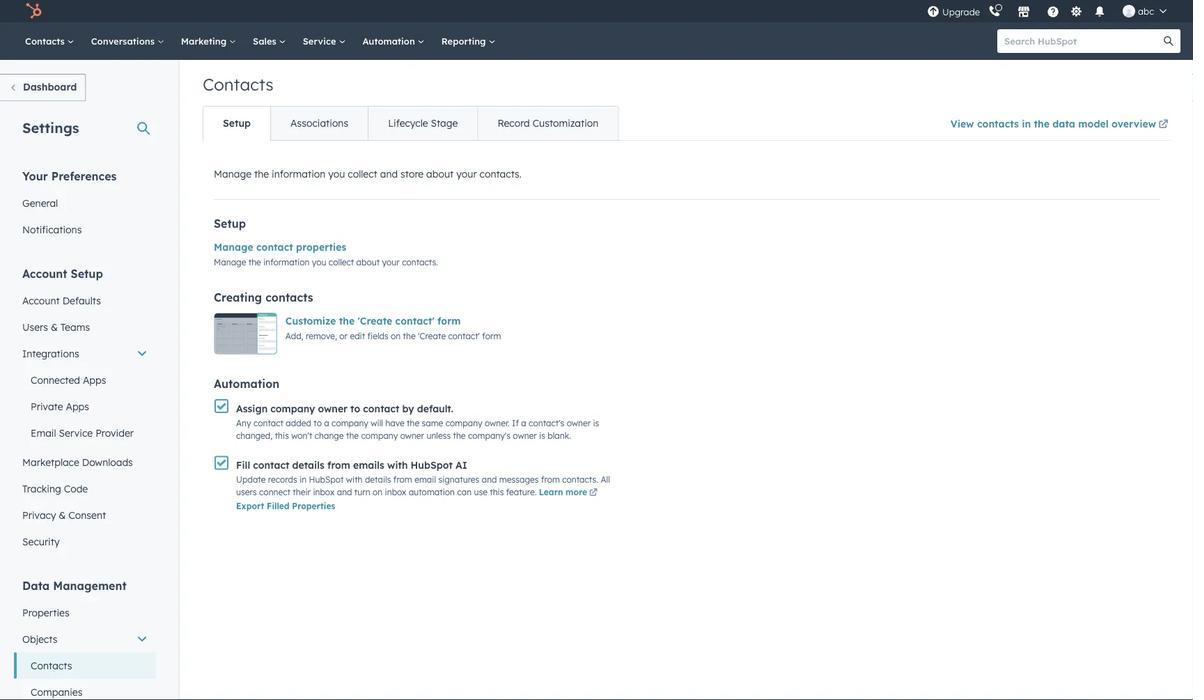 Task type: describe. For each thing, give the bounding box(es) containing it.
teams
[[61, 321, 90, 333]]

1 horizontal spatial about
[[426, 168, 454, 180]]

marketing
[[181, 35, 229, 47]]

account defaults
[[22, 294, 101, 307]]

default.
[[417, 402, 454, 414]]

1 horizontal spatial you
[[328, 168, 345, 180]]

properties link
[[14, 600, 156, 626]]

account defaults link
[[14, 287, 156, 314]]

1 horizontal spatial your
[[456, 168, 477, 180]]

apps for private apps
[[66, 400, 89, 412]]

1 vertical spatial contacts link
[[14, 652, 156, 679]]

1 horizontal spatial from
[[394, 475, 412, 485]]

owner down have
[[400, 430, 424, 441]]

the up or
[[339, 315, 355, 327]]

record
[[498, 117, 530, 129]]

view contacts in the data model overview link
[[951, 108, 1171, 140]]

company's
[[468, 430, 511, 441]]

details inside update records in hubspot with details from email signatures and messages from contacts. all users connect their inbox and turn on inbox automation can use this feature.
[[365, 475, 391, 485]]

0 vertical spatial service
[[303, 35, 339, 47]]

1 a from the left
[[324, 418, 329, 428]]

preferences
[[51, 169, 117, 183]]

customize
[[286, 315, 336, 327]]

search image
[[1164, 36, 1174, 46]]

users & teams
[[22, 321, 90, 333]]

the down by
[[407, 418, 420, 428]]

0 horizontal spatial 'create
[[358, 315, 392, 327]]

abc button
[[1115, 0, 1175, 22]]

learn
[[539, 487, 563, 498]]

provider
[[96, 427, 134, 439]]

contact up changed,
[[254, 418, 284, 428]]

0 vertical spatial with
[[387, 459, 408, 471]]

manage contact properties link
[[214, 241, 347, 253]]

data
[[1053, 117, 1076, 130]]

won't
[[291, 430, 312, 441]]

reporting link
[[433, 22, 504, 60]]

overview
[[1112, 117, 1157, 130]]

the right change
[[346, 430, 359, 441]]

hubspot link
[[17, 3, 52, 20]]

navigation containing setup
[[203, 106, 619, 141]]

privacy & consent
[[22, 509, 106, 521]]

general
[[22, 197, 58, 209]]

manage contact properties manage the information you collect about your contacts.
[[214, 241, 438, 267]]

export filled properties button
[[236, 500, 335, 512]]

service inside account setup element
[[59, 427, 93, 439]]

have
[[386, 418, 405, 428]]

the right the unless
[[453, 430, 466, 441]]

contacts. inside manage contact properties manage the information you collect about your contacts.
[[402, 257, 438, 267]]

objects button
[[14, 626, 156, 652]]

owner up blank.
[[567, 418, 591, 428]]

update
[[236, 475, 266, 485]]

same
[[422, 418, 443, 428]]

1 inbox from the left
[[313, 487, 335, 498]]

their
[[293, 487, 311, 498]]

in for hubspot
[[300, 475, 307, 485]]

owner up change
[[318, 402, 348, 414]]

hubspot image
[[25, 3, 42, 20]]

menu containing abc
[[926, 0, 1177, 22]]

this for with
[[490, 487, 504, 498]]

fill contact details from emails with hubspot ai
[[236, 459, 467, 471]]

associations
[[291, 117, 348, 129]]

creating contacts
[[214, 291, 313, 304]]

associations link
[[270, 107, 368, 140]]

notifications button
[[1088, 0, 1112, 22]]

records
[[268, 475, 297, 485]]

connect
[[259, 487, 291, 498]]

1 horizontal spatial hubspot
[[411, 459, 453, 471]]

collect inside manage contact properties manage the information you collect about your contacts.
[[329, 257, 354, 267]]

1 vertical spatial is
[[539, 430, 546, 441]]

model
[[1079, 117, 1109, 130]]

apps for connected apps
[[83, 374, 106, 386]]

0 horizontal spatial to
[[314, 418, 322, 428]]

customization
[[533, 117, 599, 129]]

help button
[[1042, 0, 1065, 22]]

company down the will
[[361, 430, 398, 441]]

companies link
[[14, 679, 156, 700]]

2 horizontal spatial from
[[541, 475, 560, 485]]

private
[[31, 400, 63, 412]]

notifications link
[[14, 216, 156, 243]]

marketplace downloads
[[22, 456, 133, 468]]

0 vertical spatial automation
[[363, 35, 418, 47]]

0 vertical spatial and
[[380, 168, 398, 180]]

& for privacy
[[59, 509, 66, 521]]

1 vertical spatial contacts
[[203, 74, 274, 95]]

service link
[[294, 22, 354, 60]]

0 horizontal spatial and
[[337, 487, 352, 498]]

change
[[315, 430, 344, 441]]

feature.
[[506, 487, 537, 498]]

0 horizontal spatial from
[[327, 459, 350, 471]]

objects
[[22, 633, 57, 645]]

record customization
[[498, 117, 599, 129]]

notifications image
[[1094, 6, 1106, 19]]

marketplaces button
[[1010, 0, 1039, 22]]

calling icon button
[[983, 2, 1007, 20]]

notifications
[[22, 223, 82, 235]]

use
[[474, 487, 488, 498]]

0 vertical spatial contacts
[[25, 35, 67, 47]]

account for account defaults
[[22, 294, 60, 307]]

company up company's
[[446, 418, 483, 428]]

store
[[401, 168, 424, 180]]

link opens in a new window image for view contacts in the data model overview
[[1159, 116, 1169, 133]]

any
[[236, 418, 251, 428]]

you inside manage contact properties manage the information you collect about your contacts.
[[312, 257, 326, 267]]

messages
[[499, 475, 539, 485]]

setup inside account setup element
[[71, 266, 103, 280]]

email
[[31, 427, 56, 439]]

tracking code
[[22, 482, 88, 495]]

manage the information you collect and store about your contacts.
[[214, 168, 522, 180]]

settings
[[22, 119, 79, 136]]

privacy & consent link
[[14, 502, 156, 528]]

the right fields
[[403, 331, 416, 341]]

ai
[[456, 459, 467, 471]]

lifecycle stage
[[388, 117, 458, 129]]

on inside update records in hubspot with details from email signatures and messages from contacts. all users connect their inbox and turn on inbox automation can use this feature.
[[373, 487, 383, 498]]

automation
[[409, 487, 455, 498]]

marketing link
[[173, 22, 245, 60]]

1 horizontal spatial to
[[351, 402, 360, 414]]

export filled properties
[[236, 501, 335, 511]]

on inside 'customize the 'create contact' form add, remove, or edit fields on the 'create contact' form'
[[391, 331, 401, 341]]

account setup
[[22, 266, 103, 280]]

help image
[[1047, 6, 1060, 19]]

view
[[951, 117, 974, 130]]

2 inbox from the left
[[385, 487, 407, 498]]

upgrade
[[943, 6, 980, 18]]

the left the data
[[1034, 117, 1050, 130]]

assign company owner to contact by default. any contact added to a company will have the same company owner. if a contact's owner is changed, this won't change the company owner unless the company's owner is blank.
[[236, 402, 599, 441]]

0 vertical spatial contacts link
[[17, 22, 83, 60]]

companies
[[31, 686, 82, 698]]

owner down if
[[513, 430, 537, 441]]

record customization link
[[478, 107, 618, 140]]

conversations link
[[83, 22, 173, 60]]

marketplaces image
[[1018, 6, 1030, 19]]

learn more link
[[539, 487, 600, 500]]

management
[[53, 579, 127, 593]]

contact up the 'records'
[[253, 459, 289, 471]]



Task type: vqa. For each thing, say whether or not it's contained in the screenshot.
'data management'
yes



Task type: locate. For each thing, give the bounding box(es) containing it.
'create
[[358, 315, 392, 327], [418, 331, 446, 341]]

0 horizontal spatial you
[[312, 257, 326, 267]]

contact's
[[529, 418, 565, 428]]

contacts up the setup link
[[203, 74, 274, 95]]

fill
[[236, 459, 250, 471]]

email service provider link
[[14, 420, 156, 446]]

0 horizontal spatial form
[[438, 315, 461, 327]]

collect left store
[[348, 168, 377, 180]]

1 vertical spatial setup
[[214, 217, 246, 231]]

setup inside the setup link
[[223, 117, 251, 129]]

users
[[22, 321, 48, 333]]

1 vertical spatial contacts.
[[402, 257, 438, 267]]

your
[[456, 168, 477, 180], [382, 257, 400, 267]]

the down manage contact properties link
[[249, 257, 261, 267]]

1 vertical spatial in
[[300, 475, 307, 485]]

assign
[[236, 402, 268, 414]]

downloads
[[82, 456, 133, 468]]

account up users
[[22, 294, 60, 307]]

hubspot
[[411, 459, 453, 471], [309, 475, 344, 485]]

information down manage contact properties link
[[264, 257, 310, 267]]

properties
[[296, 241, 347, 253]]

inbox right turn
[[385, 487, 407, 498]]

1 vertical spatial this
[[490, 487, 504, 498]]

your right store
[[456, 168, 477, 180]]

or
[[340, 331, 348, 341]]

0 vertical spatial you
[[328, 168, 345, 180]]

from
[[327, 459, 350, 471], [394, 475, 412, 485], [541, 475, 560, 485]]

navigation
[[203, 106, 619, 141]]

on right turn
[[373, 487, 383, 498]]

1 horizontal spatial with
[[387, 459, 408, 471]]

changed,
[[236, 430, 273, 441]]

contacts link down hubspot link
[[17, 22, 83, 60]]

2 account from the top
[[22, 294, 60, 307]]

the down the setup link
[[254, 168, 269, 180]]

0 vertical spatial collect
[[348, 168, 377, 180]]

0 horizontal spatial contacts
[[266, 291, 313, 304]]

2 vertical spatial contacts.
[[562, 475, 599, 485]]

contacts link up companies in the left bottom of the page
[[14, 652, 156, 679]]

0 horizontal spatial service
[[59, 427, 93, 439]]

properties up objects
[[22, 606, 69, 619]]

hubspot inside update records in hubspot with details from email signatures and messages from contacts. all users connect their inbox and turn on inbox automation can use this feature.
[[309, 475, 344, 485]]

abc
[[1138, 5, 1154, 17]]

conversations
[[91, 35, 157, 47]]

this for contact
[[275, 430, 289, 441]]

0 vertical spatial manage
[[214, 168, 252, 180]]

data
[[22, 579, 50, 593]]

1 horizontal spatial &
[[59, 509, 66, 521]]

1 horizontal spatial is
[[593, 418, 599, 428]]

you down properties
[[312, 257, 326, 267]]

0 vertical spatial 'create
[[358, 315, 392, 327]]

1 vertical spatial details
[[365, 475, 391, 485]]

from up the learn
[[541, 475, 560, 485]]

hubspot up email
[[411, 459, 453, 471]]

information
[[272, 168, 326, 180], [264, 257, 310, 267]]

apps down integrations button
[[83, 374, 106, 386]]

to left by
[[351, 402, 360, 414]]

and left store
[[380, 168, 398, 180]]

on right fields
[[391, 331, 401, 341]]

0 horizontal spatial &
[[51, 321, 58, 333]]

is right contact's
[[593, 418, 599, 428]]

in inside update records in hubspot with details from email signatures and messages from contacts. all users connect their inbox and turn on inbox automation can use this feature.
[[300, 475, 307, 485]]

calling icon image
[[989, 5, 1001, 18]]

& right users
[[51, 321, 58, 333]]

properties inside "button"
[[292, 501, 335, 511]]

1 vertical spatial 'create
[[418, 331, 446, 341]]

automation
[[363, 35, 418, 47], [214, 377, 280, 391]]

properties
[[292, 501, 335, 511], [22, 606, 69, 619]]

defaults
[[62, 294, 101, 307]]

0 horizontal spatial inbox
[[313, 487, 335, 498]]

data management
[[22, 579, 127, 593]]

3 manage from the top
[[214, 257, 246, 267]]

details up their
[[292, 459, 325, 471]]

0 vertical spatial information
[[272, 168, 326, 180]]

dashboard link
[[0, 74, 86, 101]]

0 horizontal spatial automation
[[214, 377, 280, 391]]

0 horizontal spatial on
[[373, 487, 383, 498]]

search button
[[1157, 29, 1181, 53]]

0 horizontal spatial in
[[300, 475, 307, 485]]

customize the 'create contact' form link
[[286, 315, 461, 327]]

automation up assign
[[214, 377, 280, 391]]

1 vertical spatial information
[[264, 257, 310, 267]]

menu
[[926, 0, 1177, 22]]

apps inside connected apps link
[[83, 374, 106, 386]]

private apps
[[31, 400, 89, 412]]

information down associations link
[[272, 168, 326, 180]]

in for the
[[1022, 117, 1031, 130]]

0 vertical spatial setup
[[223, 117, 251, 129]]

account
[[22, 266, 67, 280], [22, 294, 60, 307]]

security link
[[14, 528, 156, 555]]

gary orlando image
[[1123, 5, 1136, 17]]

1 vertical spatial apps
[[66, 400, 89, 412]]

blank.
[[548, 430, 571, 441]]

hubspot up their
[[309, 475, 344, 485]]

1 horizontal spatial a
[[521, 418, 527, 428]]

upgrade image
[[927, 6, 940, 18]]

you down associations link
[[328, 168, 345, 180]]

automation right service link
[[363, 35, 418, 47]]

collect
[[348, 168, 377, 180], [329, 257, 354, 267]]

service down private apps link
[[59, 427, 93, 439]]

contacts up customize
[[266, 291, 313, 304]]

contacts. inside update records in hubspot with details from email signatures and messages from contacts. all users connect their inbox and turn on inbox automation can use this feature.
[[562, 475, 599, 485]]

0 vertical spatial this
[[275, 430, 289, 441]]

0 vertical spatial about
[[426, 168, 454, 180]]

0 horizontal spatial with
[[346, 475, 363, 485]]

service right sales link in the left of the page
[[303, 35, 339, 47]]

inbox right their
[[313, 487, 335, 498]]

0 vertical spatial apps
[[83, 374, 106, 386]]

marketplace downloads link
[[14, 449, 156, 476]]

properties down their
[[292, 501, 335, 511]]

tracking
[[22, 482, 61, 495]]

contacts.
[[480, 168, 522, 180], [402, 257, 438, 267], [562, 475, 599, 485]]

1 horizontal spatial this
[[490, 487, 504, 498]]

settings image
[[1071, 6, 1083, 18]]

0 vertical spatial in
[[1022, 117, 1031, 130]]

turn
[[355, 487, 370, 498]]

1 vertical spatial contacts
[[266, 291, 313, 304]]

0 horizontal spatial about
[[356, 257, 380, 267]]

1 vertical spatial automation
[[214, 377, 280, 391]]

0 vertical spatial form
[[438, 315, 461, 327]]

'create right fields
[[418, 331, 446, 341]]

0 horizontal spatial details
[[292, 459, 325, 471]]

the inside manage contact properties manage the information you collect about your contacts.
[[249, 257, 261, 267]]

general link
[[14, 190, 156, 216]]

collect down properties
[[329, 257, 354, 267]]

about up customize the 'create contact' form link
[[356, 257, 380, 267]]

0 horizontal spatial your
[[382, 257, 400, 267]]

a up change
[[324, 418, 329, 428]]

1 vertical spatial &
[[59, 509, 66, 521]]

automation link
[[354, 22, 433, 60]]

company up change
[[332, 418, 369, 428]]

private apps link
[[14, 393, 156, 420]]

email service provider
[[31, 427, 134, 439]]

from left emails
[[327, 459, 350, 471]]

about right store
[[426, 168, 454, 180]]

contact up the will
[[363, 402, 400, 414]]

service
[[303, 35, 339, 47], [59, 427, 93, 439]]

code
[[64, 482, 88, 495]]

your inside manage contact properties manage the information you collect about your contacts.
[[382, 257, 400, 267]]

1 vertical spatial collect
[[329, 257, 354, 267]]

&
[[51, 321, 58, 333], [59, 509, 66, 521]]

dashboard
[[23, 81, 77, 93]]

details down emails
[[365, 475, 391, 485]]

link opens in a new window image for learn more
[[589, 487, 598, 500]]

company up added
[[271, 402, 315, 414]]

with right emails
[[387, 459, 408, 471]]

2 vertical spatial and
[[337, 487, 352, 498]]

add,
[[286, 331, 303, 341]]

this inside assign company owner to contact by default. any contact added to a company will have the same company owner. if a contact's owner is changed, this won't change the company owner unless the company's owner is blank.
[[275, 430, 289, 441]]

& right privacy
[[59, 509, 66, 521]]

can
[[457, 487, 472, 498]]

0 vertical spatial details
[[292, 459, 325, 471]]

1 vertical spatial and
[[482, 475, 497, 485]]

1 vertical spatial account
[[22, 294, 60, 307]]

0 vertical spatial to
[[351, 402, 360, 414]]

with
[[387, 459, 408, 471], [346, 475, 363, 485]]

1 horizontal spatial on
[[391, 331, 401, 341]]

you
[[328, 168, 345, 180], [312, 257, 326, 267]]

this left won't
[[275, 430, 289, 441]]

security
[[22, 535, 60, 548]]

and left turn
[[337, 487, 352, 498]]

link opens in a new window image
[[589, 489, 598, 498]]

manage for manage the information you collect and store about your contacts.
[[214, 168, 252, 180]]

0 vertical spatial properties
[[292, 501, 335, 511]]

edit
[[350, 331, 365, 341]]

1 horizontal spatial properties
[[292, 501, 335, 511]]

link opens in a new window image
[[1159, 116, 1169, 133], [1159, 120, 1169, 130], [589, 487, 598, 500]]

0 horizontal spatial a
[[324, 418, 329, 428]]

0 horizontal spatial hubspot
[[309, 475, 344, 485]]

contact
[[256, 241, 293, 253], [363, 402, 400, 414], [254, 418, 284, 428], [253, 459, 289, 471]]

'create up fields
[[358, 315, 392, 327]]

1 vertical spatial hubspot
[[309, 475, 344, 485]]

users
[[236, 487, 257, 498]]

with inside update records in hubspot with details from email signatures and messages from contacts. all users connect their inbox and turn on inbox automation can use this feature.
[[346, 475, 363, 485]]

1 horizontal spatial 'create
[[418, 331, 446, 341]]

1 horizontal spatial service
[[303, 35, 339, 47]]

this right use
[[490, 487, 504, 498]]

0 vertical spatial on
[[391, 331, 401, 341]]

contacts up companies in the left bottom of the page
[[31, 659, 72, 672]]

apps up the email service provider
[[66, 400, 89, 412]]

in up their
[[300, 475, 307, 485]]

from left email
[[394, 475, 412, 485]]

on
[[391, 331, 401, 341], [373, 487, 383, 498]]

1 vertical spatial with
[[346, 475, 363, 485]]

your preferences element
[[14, 168, 156, 243]]

contacts right view
[[977, 117, 1019, 130]]

contacts
[[977, 117, 1019, 130], [266, 291, 313, 304]]

this inside update records in hubspot with details from email signatures and messages from contacts. all users connect their inbox and turn on inbox automation can use this feature.
[[490, 487, 504, 498]]

1 horizontal spatial and
[[380, 168, 398, 180]]

0 vertical spatial your
[[456, 168, 477, 180]]

1 account from the top
[[22, 266, 67, 280]]

contacts inside data management element
[[31, 659, 72, 672]]

2 vertical spatial contacts
[[31, 659, 72, 672]]

1 vertical spatial manage
[[214, 241, 253, 253]]

Search HubSpot search field
[[998, 29, 1168, 53]]

contact inside manage contact properties manage the information you collect about your contacts.
[[256, 241, 293, 253]]

connected apps link
[[14, 367, 156, 393]]

1 horizontal spatial details
[[365, 475, 391, 485]]

1 vertical spatial your
[[382, 257, 400, 267]]

learn more
[[539, 487, 587, 498]]

0 vertical spatial contacts.
[[480, 168, 522, 180]]

1 manage from the top
[[214, 168, 252, 180]]

users & teams link
[[14, 314, 156, 340]]

your up customize the 'create contact' form link
[[382, 257, 400, 267]]

to up change
[[314, 418, 322, 428]]

form
[[438, 315, 461, 327], [482, 331, 501, 341]]

update records in hubspot with details from email signatures and messages from contacts. all users connect their inbox and turn on inbox automation can use this feature.
[[236, 475, 610, 498]]

about inside manage contact properties manage the information you collect about your contacts.
[[356, 257, 380, 267]]

0 horizontal spatial contacts.
[[402, 257, 438, 267]]

0 vertical spatial is
[[593, 418, 599, 428]]

1 vertical spatial to
[[314, 418, 322, 428]]

and up use
[[482, 475, 497, 485]]

consent
[[68, 509, 106, 521]]

contact left properties
[[256, 241, 293, 253]]

manage for manage contact properties manage the information you collect about your contacts.
[[214, 241, 253, 253]]

2 vertical spatial setup
[[71, 266, 103, 280]]

export
[[236, 501, 264, 511]]

and
[[380, 168, 398, 180], [482, 475, 497, 485], [337, 487, 352, 498]]

fields
[[368, 331, 389, 341]]

contacts for creating
[[266, 291, 313, 304]]

1 horizontal spatial contacts.
[[480, 168, 522, 180]]

apps inside private apps link
[[66, 400, 89, 412]]

is down contact's
[[539, 430, 546, 441]]

data management element
[[14, 578, 156, 700]]

1 horizontal spatial form
[[482, 331, 501, 341]]

setup link
[[203, 107, 270, 140]]

0 vertical spatial hubspot
[[411, 459, 453, 471]]

lifecycle stage link
[[368, 107, 478, 140]]

0 vertical spatial contacts
[[977, 117, 1019, 130]]

& for users
[[51, 321, 58, 333]]

account up the account defaults
[[22, 266, 67, 280]]

account for account setup
[[22, 266, 67, 280]]

2 manage from the top
[[214, 241, 253, 253]]

contacts for view
[[977, 117, 1019, 130]]

2 a from the left
[[521, 418, 527, 428]]

1 horizontal spatial contact'
[[448, 331, 480, 341]]

marketplace
[[22, 456, 79, 468]]

0 vertical spatial contact'
[[395, 315, 435, 327]]

with up turn
[[346, 475, 363, 485]]

0 vertical spatial account
[[22, 266, 67, 280]]

0 horizontal spatial is
[[539, 430, 546, 441]]

1 horizontal spatial contacts
[[977, 117, 1019, 130]]

will
[[371, 418, 383, 428]]

0 horizontal spatial properties
[[22, 606, 69, 619]]

2 horizontal spatial contacts.
[[562, 475, 599, 485]]

account setup element
[[14, 266, 156, 555]]

integrations
[[22, 347, 79, 360]]

properties inside data management element
[[22, 606, 69, 619]]

more
[[566, 487, 587, 498]]

1 vertical spatial service
[[59, 427, 93, 439]]

setup
[[223, 117, 251, 129], [214, 217, 246, 231], [71, 266, 103, 280]]

in left the data
[[1022, 117, 1031, 130]]

2 horizontal spatial and
[[482, 475, 497, 485]]

contacts down hubspot link
[[25, 35, 67, 47]]

1 vertical spatial form
[[482, 331, 501, 341]]

1 vertical spatial about
[[356, 257, 380, 267]]

to
[[351, 402, 360, 414], [314, 418, 322, 428]]

1 vertical spatial on
[[373, 487, 383, 498]]

1 horizontal spatial in
[[1022, 117, 1031, 130]]

the
[[1034, 117, 1050, 130], [254, 168, 269, 180], [249, 257, 261, 267], [339, 315, 355, 327], [403, 331, 416, 341], [407, 418, 420, 428], [346, 430, 359, 441], [453, 430, 466, 441]]

integrations button
[[14, 340, 156, 367]]

a right if
[[521, 418, 527, 428]]

privacy
[[22, 509, 56, 521]]

settings link
[[1068, 4, 1086, 18]]

information inside manage contact properties manage the information you collect about your contacts.
[[264, 257, 310, 267]]

creating
[[214, 291, 262, 304]]



